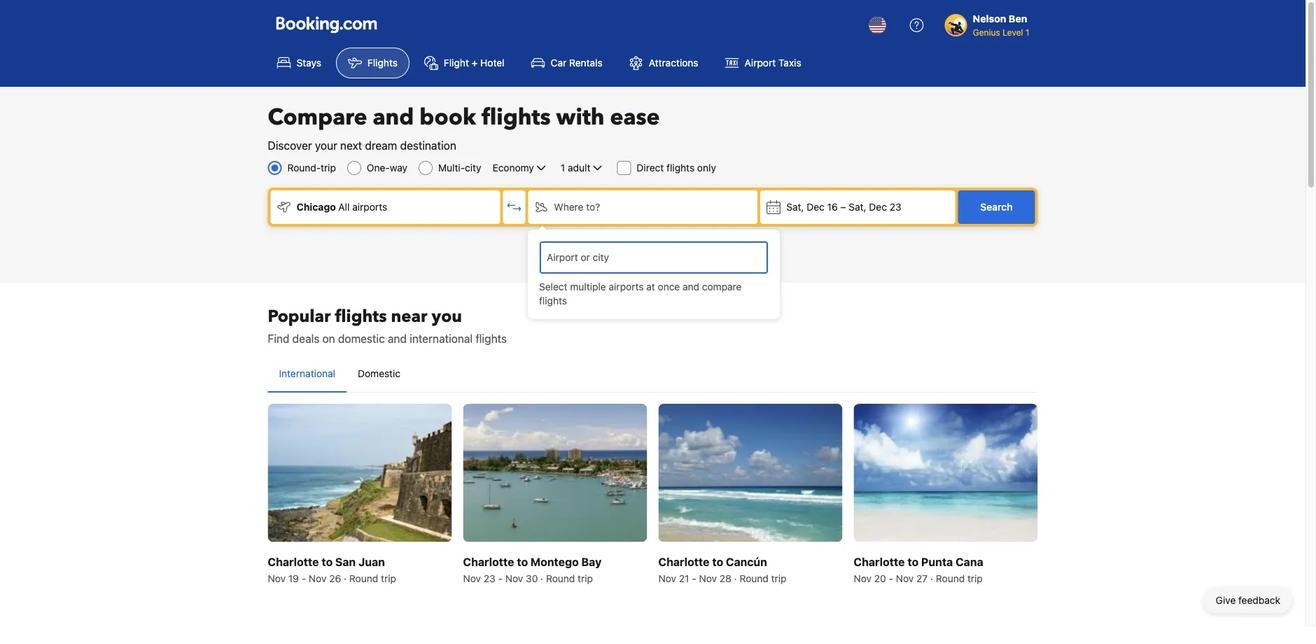 Task type: describe. For each thing, give the bounding box(es) containing it.
rentals
[[569, 57, 603, 69]]

cancún
[[726, 555, 768, 569]]

attractions
[[649, 57, 699, 69]]

flights left the only
[[667, 162, 695, 174]]

5 nov from the left
[[659, 573, 677, 584]]

1 inside nelson ben genius level 1
[[1026, 27, 1030, 37]]

20
[[875, 573, 887, 584]]

round-
[[288, 162, 321, 174]]

where to? button
[[528, 191, 758, 224]]

with
[[557, 102, 605, 133]]

charlotte to montego bay image
[[463, 404, 648, 542]]

one-way
[[367, 162, 408, 174]]

compare
[[268, 102, 367, 133]]

and inside compare and book flights with ease discover your next dream destination
[[373, 102, 414, 133]]

at
[[647, 281, 655, 293]]

charlotte to cancún nov 21 - nov 28 · round trip
[[659, 555, 787, 584]]

domestic
[[338, 332, 385, 346]]

discover
[[268, 139, 312, 152]]

car
[[551, 57, 567, 69]]

multiple
[[570, 281, 606, 293]]

search button
[[959, 191, 1036, 224]]

taxis
[[779, 57, 802, 69]]

3 nov from the left
[[463, 573, 481, 584]]

stays link
[[265, 48, 333, 78]]

1 nov from the left
[[268, 573, 286, 584]]

trip for charlotte to punta cana
[[968, 573, 983, 584]]

feedback
[[1239, 595, 1281, 607]]

4 nov from the left
[[506, 573, 523, 584]]

where to?
[[554, 201, 600, 213]]

san
[[336, 555, 356, 569]]

charlotte to cancún image
[[659, 404, 843, 542]]

charlotte for charlotte to punta cana
[[854, 555, 905, 569]]

–
[[841, 201, 847, 213]]

juan
[[359, 555, 385, 569]]

to for punta
[[908, 555, 919, 569]]

economy
[[493, 162, 534, 174]]

multi-
[[438, 162, 465, 174]]

only
[[698, 162, 716, 174]]

deals
[[293, 332, 320, 346]]

adult
[[568, 162, 591, 174]]

charlotte to san juan image
[[268, 404, 452, 542]]

genius
[[973, 27, 1001, 37]]

car rentals link
[[519, 48, 615, 78]]

flights inside the "select multiple airports at once and compare flights"
[[539, 295, 567, 307]]

2 nov from the left
[[309, 573, 327, 584]]

you
[[432, 305, 462, 328]]

multi-city
[[438, 162, 482, 174]]

chicago all airports
[[297, 201, 387, 213]]

Airport or city text field
[[546, 250, 763, 265]]

international
[[410, 332, 473, 346]]

domestic button
[[347, 356, 412, 392]]

charlotte to punta cana nov 20 - nov 27 · round trip
[[854, 555, 984, 584]]

flight + hotel
[[444, 57, 505, 69]]

cana
[[956, 555, 984, 569]]

on
[[323, 332, 335, 346]]

1 inside 1 adult dropdown button
[[561, 162, 565, 174]]

city
[[465, 162, 482, 174]]

trip down your on the top left of the page
[[321, 162, 336, 174]]

dream
[[365, 139, 397, 152]]

direct
[[637, 162, 664, 174]]

to for montego
[[517, 555, 528, 569]]

sat, dec 16 – sat, dec 23 button
[[761, 191, 956, 224]]

hotel
[[481, 57, 505, 69]]

to for san
[[322, 555, 333, 569]]

popular
[[268, 305, 331, 328]]

round inside charlotte to cancún nov 21 - nov 28 · round trip
[[740, 573, 769, 584]]

next
[[340, 139, 362, 152]]

level
[[1003, 27, 1024, 37]]

charlotte for charlotte to cancún
[[659, 555, 710, 569]]

16
[[828, 201, 838, 213]]

where
[[554, 201, 584, 213]]

destination
[[400, 139, 457, 152]]

- for charlotte to san juan
[[302, 573, 306, 584]]

19
[[288, 573, 299, 584]]

international
[[279, 368, 336, 380]]

chicago
[[297, 201, 336, 213]]

car rentals
[[551, 57, 603, 69]]

punta
[[922, 555, 954, 569]]

airport taxis
[[745, 57, 802, 69]]

nelson ben genius level 1
[[973, 13, 1030, 37]]



Task type: locate. For each thing, give the bounding box(es) containing it.
charlotte inside charlotte to cancún nov 21 - nov 28 · round trip
[[659, 555, 710, 569]]

3 round from the left
[[740, 573, 769, 584]]

1 charlotte from the left
[[268, 555, 319, 569]]

23 right – at the top right
[[890, 201, 902, 213]]

dec right – at the top right
[[870, 201, 887, 213]]

· right 26
[[344, 573, 347, 584]]

3 charlotte from the left
[[659, 555, 710, 569]]

· right 30
[[541, 573, 544, 584]]

to up 30
[[517, 555, 528, 569]]

· right '28' at the bottom of page
[[735, 573, 737, 584]]

and inside popular flights near you find deals on domestic and international flights
[[388, 332, 407, 346]]

2 charlotte from the left
[[463, 555, 514, 569]]

charlotte for charlotte to montego bay
[[463, 555, 514, 569]]

sat, dec 16 – sat, dec 23
[[787, 201, 902, 213]]

0 horizontal spatial dec
[[807, 201, 825, 213]]

flights inside compare and book flights with ease discover your next dream destination
[[482, 102, 551, 133]]

- left 30
[[498, 573, 503, 584]]

1 - from the left
[[302, 573, 306, 584]]

2 · from the left
[[541, 573, 544, 584]]

to inside charlotte to san juan nov 19 - nov 26 · round trip
[[322, 555, 333, 569]]

charlotte inside charlotte to san juan nov 19 - nov 26 · round trip
[[268, 555, 319, 569]]

1 horizontal spatial dec
[[870, 201, 887, 213]]

way
[[390, 162, 408, 174]]

1 round from the left
[[349, 573, 378, 584]]

0 vertical spatial airports
[[352, 201, 387, 213]]

1 horizontal spatial 23
[[890, 201, 902, 213]]

trip inside charlotte to cancún nov 21 - nov 28 · round trip
[[772, 573, 787, 584]]

charlotte left montego
[[463, 555, 514, 569]]

23 inside popup button
[[890, 201, 902, 213]]

round for charlotte to montego bay
[[546, 573, 575, 584]]

- right 20
[[889, 573, 894, 584]]

1 sat, from the left
[[787, 201, 804, 213]]

1 to from the left
[[322, 555, 333, 569]]

sat, right – at the top right
[[849, 201, 867, 213]]

airports inside the "select multiple airports at once and compare flights"
[[609, 281, 644, 293]]

flights link
[[336, 48, 410, 78]]

flights
[[482, 102, 551, 133], [667, 162, 695, 174], [539, 295, 567, 307], [335, 305, 387, 328], [476, 332, 507, 346]]

give
[[1216, 595, 1236, 607]]

and up dream at the left top of page
[[373, 102, 414, 133]]

charlotte to san juan nov 19 - nov 26 · round trip
[[268, 555, 396, 584]]

trip down juan
[[381, 573, 396, 584]]

round inside charlotte to san juan nov 19 - nov 26 · round trip
[[349, 573, 378, 584]]

round inside the charlotte to montego bay nov 23 - nov 30 · round trip
[[546, 573, 575, 584]]

2 to from the left
[[517, 555, 528, 569]]

to for cancún
[[713, 555, 724, 569]]

charlotte to punta cana image
[[854, 404, 1038, 542]]

and inside the "select multiple airports at once and compare flights"
[[683, 281, 700, 293]]

dec left 16
[[807, 201, 825, 213]]

charlotte up 21
[[659, 555, 710, 569]]

7 nov from the left
[[854, 573, 872, 584]]

trip
[[321, 162, 336, 174], [381, 573, 396, 584], [578, 573, 593, 584], [772, 573, 787, 584], [968, 573, 983, 584]]

flight
[[444, 57, 469, 69]]

1 vertical spatial airports
[[609, 281, 644, 293]]

to up 27
[[908, 555, 919, 569]]

1 horizontal spatial 1
[[1026, 27, 1030, 37]]

round for charlotte to punta cana
[[936, 573, 965, 584]]

airports for multiple
[[609, 281, 644, 293]]

- inside charlotte to cancún nov 21 - nov 28 · round trip
[[692, 573, 697, 584]]

trip right '28' at the bottom of page
[[772, 573, 787, 584]]

· inside the charlotte to montego bay nov 23 - nov 30 · round trip
[[541, 573, 544, 584]]

28
[[720, 573, 732, 584]]

0 vertical spatial 23
[[890, 201, 902, 213]]

book
[[420, 102, 476, 133]]

trip down bay
[[578, 573, 593, 584]]

give feedback
[[1216, 595, 1281, 607]]

flight + hotel link
[[413, 48, 517, 78]]

4 - from the left
[[889, 573, 894, 584]]

ben
[[1009, 13, 1028, 25]]

4 charlotte from the left
[[854, 555, 905, 569]]

flights
[[368, 57, 398, 69]]

charlotte up 20
[[854, 555, 905, 569]]

once
[[658, 281, 680, 293]]

round for charlotte to san juan
[[349, 573, 378, 584]]

2 round from the left
[[546, 573, 575, 584]]

find
[[268, 332, 290, 346]]

airport
[[745, 57, 776, 69]]

nov
[[268, 573, 286, 584], [309, 573, 327, 584], [463, 573, 481, 584], [506, 573, 523, 584], [659, 573, 677, 584], [699, 573, 717, 584], [854, 573, 872, 584], [896, 573, 914, 584]]

montego
[[531, 555, 579, 569]]

flights right the international on the left
[[476, 332, 507, 346]]

to left san
[[322, 555, 333, 569]]

- for charlotte to montego bay
[[498, 573, 503, 584]]

1 adult button
[[560, 160, 606, 177]]

trip for charlotte to montego bay
[[578, 573, 593, 584]]

0 horizontal spatial 23
[[484, 573, 496, 584]]

to?
[[586, 201, 600, 213]]

21
[[679, 573, 690, 584]]

give feedback button
[[1205, 588, 1292, 614]]

stays
[[297, 57, 321, 69]]

ease
[[610, 102, 660, 133]]

flights down select
[[539, 295, 567, 307]]

3 · from the left
[[735, 573, 737, 584]]

8 nov from the left
[[896, 573, 914, 584]]

charlotte to montego bay nov 23 - nov 30 · round trip
[[463, 555, 602, 584]]

international button
[[268, 356, 347, 392]]

to
[[322, 555, 333, 569], [517, 555, 528, 569], [713, 555, 724, 569], [908, 555, 919, 569]]

round inside charlotte to punta cana nov 20 - nov 27 · round trip
[[936, 573, 965, 584]]

30
[[526, 573, 538, 584]]

round down juan
[[349, 573, 378, 584]]

airports for all
[[352, 201, 387, 213]]

1 adult
[[561, 162, 591, 174]]

- inside charlotte to san juan nov 19 - nov 26 · round trip
[[302, 573, 306, 584]]

- right 21
[[692, 573, 697, 584]]

2 dec from the left
[[870, 201, 887, 213]]

0 vertical spatial and
[[373, 102, 414, 133]]

· for charlotte to punta cana
[[931, 573, 934, 584]]

charlotte inside the charlotte to montego bay nov 23 - nov 30 · round trip
[[463, 555, 514, 569]]

round down montego
[[546, 573, 575, 584]]

- right 19
[[302, 573, 306, 584]]

charlotte for charlotte to san juan
[[268, 555, 319, 569]]

popular flights near you find deals on domestic and international flights
[[268, 305, 507, 346]]

0 vertical spatial 1
[[1026, 27, 1030, 37]]

trip for charlotte to san juan
[[381, 573, 396, 584]]

0 horizontal spatial sat,
[[787, 201, 804, 213]]

your
[[315, 139, 337, 152]]

1 vertical spatial 1
[[561, 162, 565, 174]]

nelson
[[973, 13, 1007, 25]]

1 horizontal spatial sat,
[[849, 201, 867, 213]]

search
[[981, 201, 1013, 213]]

1
[[1026, 27, 1030, 37], [561, 162, 565, 174]]

2 vertical spatial and
[[388, 332, 407, 346]]

all
[[339, 201, 350, 213]]

2 - from the left
[[498, 573, 503, 584]]

1 vertical spatial 23
[[484, 573, 496, 584]]

26
[[329, 573, 341, 584]]

1 vertical spatial and
[[683, 281, 700, 293]]

1 · from the left
[[344, 573, 347, 584]]

and down near
[[388, 332, 407, 346]]

bay
[[582, 555, 602, 569]]

4 round from the left
[[936, 573, 965, 584]]

3 - from the left
[[692, 573, 697, 584]]

airports
[[352, 201, 387, 213], [609, 281, 644, 293]]

tab list containing international
[[268, 356, 1038, 394]]

· inside charlotte to san juan nov 19 - nov 26 · round trip
[[344, 573, 347, 584]]

to inside charlotte to cancún nov 21 - nov 28 · round trip
[[713, 555, 724, 569]]

charlotte inside charlotte to punta cana nov 20 - nov 27 · round trip
[[854, 555, 905, 569]]

compare and book flights with ease discover your next dream destination
[[268, 102, 660, 152]]

compare
[[702, 281, 742, 293]]

4 to from the left
[[908, 555, 919, 569]]

1 dec from the left
[[807, 201, 825, 213]]

3 to from the left
[[713, 555, 724, 569]]

0 horizontal spatial airports
[[352, 201, 387, 213]]

· for charlotte to montego bay
[[541, 573, 544, 584]]

near
[[391, 305, 428, 328]]

-
[[302, 573, 306, 584], [498, 573, 503, 584], [692, 573, 697, 584], [889, 573, 894, 584]]

sat,
[[787, 201, 804, 213], [849, 201, 867, 213]]

trip inside charlotte to san juan nov 19 - nov 26 · round trip
[[381, 573, 396, 584]]

1 horizontal spatial airports
[[609, 281, 644, 293]]

- inside the charlotte to montego bay nov 23 - nov 30 · round trip
[[498, 573, 503, 584]]

attractions link
[[618, 48, 711, 78]]

2 sat, from the left
[[849, 201, 867, 213]]

to up '28' at the bottom of page
[[713, 555, 724, 569]]

direct flights only
[[637, 162, 716, 174]]

one-
[[367, 162, 390, 174]]

flights up economy
[[482, 102, 551, 133]]

round down the cancún
[[740, 573, 769, 584]]

airports right the 'all'
[[352, 201, 387, 213]]

4 · from the left
[[931, 573, 934, 584]]

and
[[373, 102, 414, 133], [683, 281, 700, 293], [388, 332, 407, 346]]

1 left 'adult'
[[561, 162, 565, 174]]

select
[[539, 281, 568, 293]]

trip down cana
[[968, 573, 983, 584]]

to inside the charlotte to montego bay nov 23 - nov 30 · round trip
[[517, 555, 528, 569]]

· right 27
[[931, 573, 934, 584]]

0 horizontal spatial 1
[[561, 162, 565, 174]]

- inside charlotte to punta cana nov 20 - nov 27 · round trip
[[889, 573, 894, 584]]

· for charlotte to san juan
[[344, 573, 347, 584]]

·
[[344, 573, 347, 584], [541, 573, 544, 584], [735, 573, 737, 584], [931, 573, 934, 584]]

23 left 30
[[484, 573, 496, 584]]

and right once
[[683, 281, 700, 293]]

airports left at
[[609, 281, 644, 293]]

trip inside charlotte to punta cana nov 20 - nov 27 · round trip
[[968, 573, 983, 584]]

flights up domestic
[[335, 305, 387, 328]]

select multiple airports at once and compare flights
[[539, 281, 742, 307]]

round down punta
[[936, 573, 965, 584]]

· inside charlotte to cancún nov 21 - nov 28 · round trip
[[735, 573, 737, 584]]

6 nov from the left
[[699, 573, 717, 584]]

booking.com logo image
[[276, 16, 377, 33], [276, 16, 377, 33]]

sat, left 16
[[787, 201, 804, 213]]

+
[[472, 57, 478, 69]]

23
[[890, 201, 902, 213], [484, 573, 496, 584]]

- for charlotte to punta cana
[[889, 573, 894, 584]]

· inside charlotte to punta cana nov 20 - nov 27 · round trip
[[931, 573, 934, 584]]

charlotte up 19
[[268, 555, 319, 569]]

to inside charlotte to punta cana nov 20 - nov 27 · round trip
[[908, 555, 919, 569]]

tab list
[[268, 356, 1038, 394]]

23 inside the charlotte to montego bay nov 23 - nov 30 · round trip
[[484, 573, 496, 584]]

round
[[349, 573, 378, 584], [546, 573, 575, 584], [740, 573, 769, 584], [936, 573, 965, 584]]

27
[[917, 573, 928, 584]]

airport taxis link
[[713, 48, 814, 78]]

round-trip
[[288, 162, 336, 174]]

domestic
[[358, 368, 401, 380]]

1 right the level at the top right of page
[[1026, 27, 1030, 37]]

charlotte
[[268, 555, 319, 569], [463, 555, 514, 569], [659, 555, 710, 569], [854, 555, 905, 569]]

trip inside the charlotte to montego bay nov 23 - nov 30 · round trip
[[578, 573, 593, 584]]



Task type: vqa. For each thing, say whether or not it's contained in the screenshot.
THE 3 to the left
no



